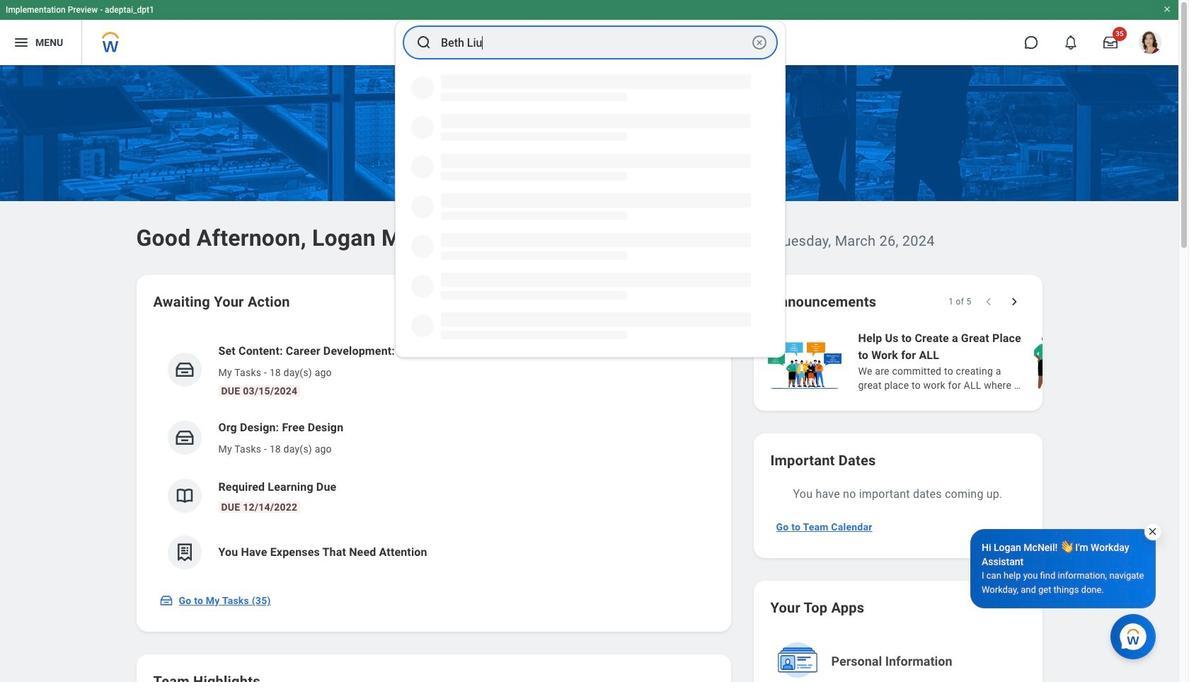 Task type: vqa. For each thing, say whether or not it's contained in the screenshot.
close environment banner image
yes



Task type: locate. For each thing, give the bounding box(es) containing it.
close environment banner image
[[1164, 5, 1172, 13]]

inbox large image
[[1104, 35, 1118, 50]]

1 vertical spatial inbox image
[[174, 427, 195, 448]]

notifications large image
[[1065, 35, 1079, 50]]

inbox image
[[174, 359, 195, 380], [174, 427, 195, 448]]

search image
[[416, 34, 433, 51]]

None search field
[[395, 21, 786, 358]]

list
[[765, 329, 1190, 394], [153, 331, 714, 581]]

0 vertical spatial inbox image
[[174, 359, 195, 380]]

chevron right small image
[[1008, 295, 1022, 309]]

1 inbox image from the top
[[174, 359, 195, 380]]

status
[[949, 296, 972, 307]]

1 horizontal spatial list
[[765, 329, 1190, 394]]

chevron left small image
[[982, 295, 996, 309]]

inbox image
[[159, 594, 173, 608]]

dashboard expenses image
[[174, 542, 195, 563]]

x image
[[1148, 526, 1159, 537]]

main content
[[0, 65, 1190, 682]]

banner
[[0, 0, 1179, 65]]



Task type: describe. For each thing, give the bounding box(es) containing it.
justify image
[[13, 34, 30, 51]]

x circle image
[[751, 34, 768, 51]]

profile logan mcneil image
[[1140, 31, 1162, 57]]

0 horizontal spatial list
[[153, 331, 714, 581]]

book open image
[[174, 485, 195, 506]]

2 inbox image from the top
[[174, 427, 195, 448]]

Search Workday  search field
[[441, 27, 749, 58]]



